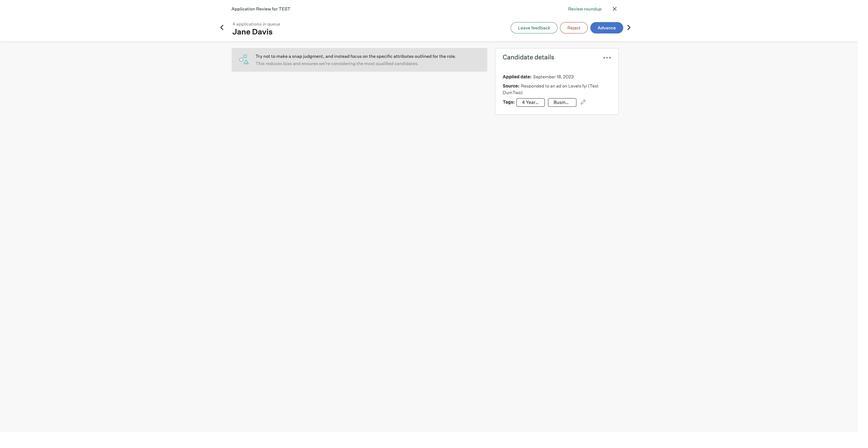 Task type: locate. For each thing, give the bounding box(es) containing it.
1 vertical spatial on
[[562, 83, 567, 89]]

this
[[256, 61, 265, 66]]

jane
[[232, 27, 251, 36]]

advance button
[[590, 22, 623, 33]]

september
[[533, 74, 556, 79]]

application
[[232, 6, 255, 11]]

specific
[[377, 53, 393, 59]]

and up we're
[[326, 53, 333, 59]]

to inside try not to make a snap judgment, and instead focus on the specific attributes outlined for the role. this reduces bias and ensures we're considering the most qualified candidates.
[[271, 53, 275, 59]]

1 review from the left
[[568, 6, 583, 11]]

on
[[363, 53, 368, 59], [562, 83, 567, 89]]

1 horizontal spatial review
[[568, 6, 583, 11]]

4
[[232, 21, 235, 26]]

previous image
[[219, 24, 225, 31]]

role.
[[447, 53, 456, 59]]

0 vertical spatial to
[[271, 53, 275, 59]]

0 vertical spatial on
[[363, 53, 368, 59]]

0 horizontal spatial and
[[293, 61, 301, 66]]

reject button
[[560, 22, 588, 33]]

0 vertical spatial for
[[272, 6, 278, 11]]

for
[[272, 6, 278, 11], [433, 53, 438, 59]]

0 horizontal spatial review
[[256, 6, 271, 11]]

a
[[289, 53, 291, 59]]

candidate details
[[503, 53, 554, 61]]

0 vertical spatial and
[[326, 53, 333, 59]]

and
[[326, 53, 333, 59], [293, 61, 301, 66]]

the down the focus
[[357, 61, 363, 66]]

to left an
[[545, 83, 549, 89]]

1 horizontal spatial to
[[545, 83, 549, 89]]

jane davis link
[[232, 27, 283, 36]]

leave feedback
[[518, 25, 550, 30]]

2023
[[563, 74, 574, 79]]

the left role.
[[439, 53, 446, 59]]

on up most
[[363, 53, 368, 59]]

the
[[369, 53, 376, 59], [439, 53, 446, 59], [357, 61, 363, 66]]

0 horizontal spatial to
[[271, 53, 275, 59]]

on right ad
[[562, 83, 567, 89]]

review
[[568, 6, 583, 11], [256, 6, 271, 11]]

1 horizontal spatial on
[[562, 83, 567, 89]]

1 vertical spatial to
[[545, 83, 549, 89]]

to
[[271, 53, 275, 59], [545, 83, 549, 89]]

for left test
[[272, 6, 278, 11]]

18,
[[557, 74, 562, 79]]

judgment,
[[303, 53, 325, 59]]

0 horizontal spatial on
[[363, 53, 368, 59]]

fyi
[[582, 83, 587, 89]]

2 horizontal spatial the
[[439, 53, 446, 59]]

review roundup link
[[568, 5, 602, 12]]

to right not
[[271, 53, 275, 59]]

we're
[[319, 61, 330, 66]]

advance
[[598, 25, 616, 30]]

leave feedback button
[[511, 22, 558, 33]]

review inside 'link'
[[568, 6, 583, 11]]

1 vertical spatial for
[[433, 53, 438, 59]]

ensures
[[302, 61, 318, 66]]

applications
[[236, 21, 262, 26]]

snap
[[292, 53, 302, 59]]

the up most
[[369, 53, 376, 59]]

levels
[[568, 83, 581, 89]]

most
[[364, 61, 375, 66]]

instead
[[334, 53, 350, 59]]

previous element
[[219, 24, 225, 31]]

and down snap
[[293, 61, 301, 66]]

1 horizontal spatial for
[[433, 53, 438, 59]]

candidate actions image
[[604, 57, 611, 59]]

1 horizontal spatial and
[[326, 53, 333, 59]]

on inside try not to make a snap judgment, and instead focus on the specific attributes outlined for the role. this reduces bias and ensures we're considering the most qualified candidates.
[[363, 53, 368, 59]]

reduces
[[266, 61, 282, 66]]

review left roundup
[[568, 6, 583, 11]]

review up in
[[256, 6, 271, 11]]

to inside the responded to an ad on levels fyi (test dumtwo)
[[545, 83, 549, 89]]

in
[[263, 21, 266, 26]]

source:
[[503, 83, 519, 89]]

for right outlined
[[433, 53, 438, 59]]



Task type: vqa. For each thing, say whether or not it's contained in the screenshot.
Source corresponding to Source & Responsibility
no



Task type: describe. For each thing, give the bounding box(es) containing it.
attributes
[[394, 53, 414, 59]]

date:
[[521, 74, 532, 79]]

add a candidate tag image
[[581, 100, 586, 105]]

bias
[[283, 61, 292, 66]]

responded
[[521, 83, 544, 89]]

qualified
[[376, 61, 394, 66]]

next image
[[626, 24, 632, 31]]

reject
[[568, 25, 581, 30]]

candidates.
[[395, 61, 419, 66]]

davis
[[252, 27, 273, 36]]

on inside the responded to an ad on levels fyi (test dumtwo)
[[562, 83, 567, 89]]

0 horizontal spatial for
[[272, 6, 278, 11]]

make
[[276, 53, 288, 59]]

try
[[256, 53, 262, 59]]

candidate actions element
[[604, 52, 611, 63]]

candidate
[[503, 53, 533, 61]]

try not to make a snap judgment, and instead focus on the specific attributes outlined for the role. this reduces bias and ensures we're considering the most qualified candidates.
[[256, 53, 456, 66]]

(test
[[588, 83, 599, 89]]

focus
[[351, 53, 362, 59]]

next element
[[626, 24, 632, 31]]

details
[[535, 53, 554, 61]]

test
[[279, 6, 290, 11]]

considering
[[331, 61, 356, 66]]

leave
[[518, 25, 530, 30]]

applied date: september 18, 2023
[[503, 74, 574, 79]]

application review for test
[[232, 6, 290, 11]]

queue
[[267, 21, 280, 26]]

1 vertical spatial and
[[293, 61, 301, 66]]

an
[[550, 83, 555, 89]]

dumtwo)
[[503, 90, 523, 95]]

review roundup
[[568, 6, 602, 11]]

applied
[[503, 74, 520, 79]]

2 review from the left
[[256, 6, 271, 11]]

roundup
[[584, 6, 602, 11]]

0 horizontal spatial the
[[357, 61, 363, 66]]

close image
[[611, 5, 618, 13]]

tags:
[[503, 99, 515, 105]]

feedback
[[531, 25, 550, 30]]

outlined
[[415, 53, 432, 59]]

not
[[263, 53, 270, 59]]

ad
[[556, 83, 561, 89]]

1 horizontal spatial the
[[369, 53, 376, 59]]

responded to an ad on levels fyi (test dumtwo)
[[503, 83, 599, 95]]

for inside try not to make a snap judgment, and instead focus on the specific attributes outlined for the role. this reduces bias and ensures we're considering the most qualified candidates.
[[433, 53, 438, 59]]

4 applications in queue jane davis
[[232, 21, 280, 36]]



